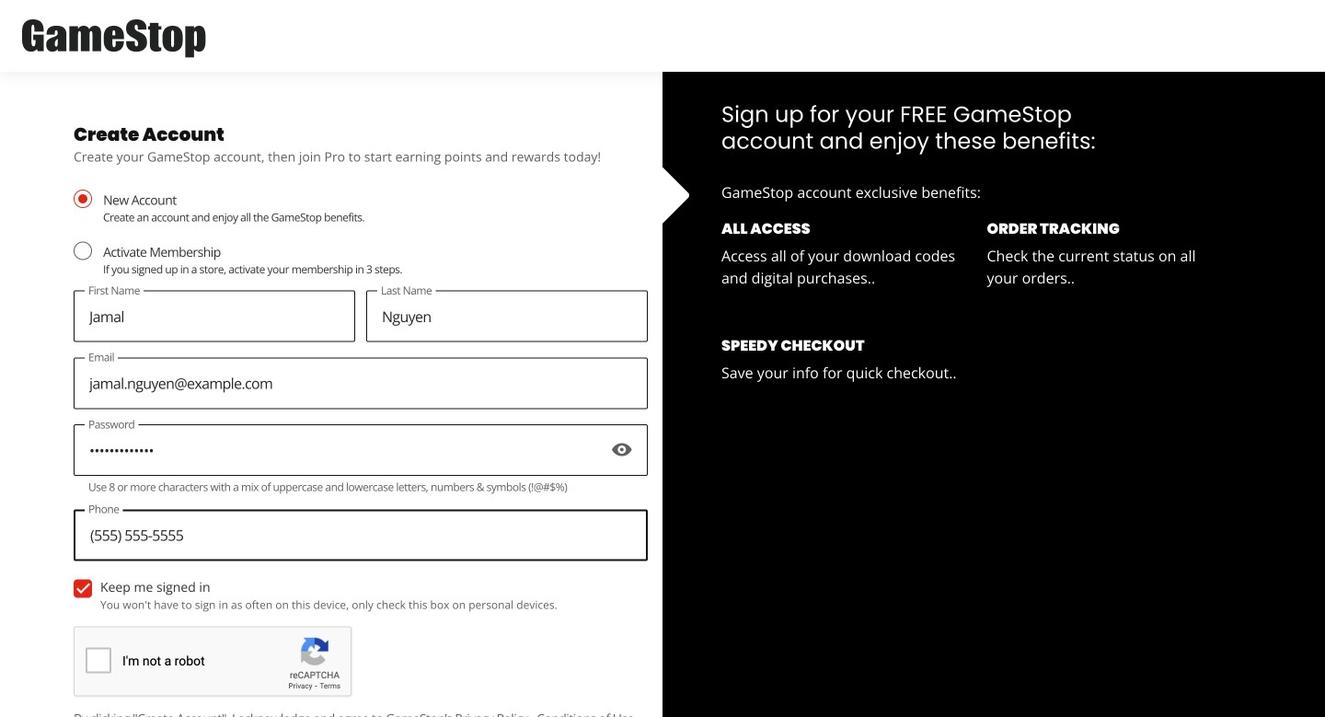 Task type: locate. For each thing, give the bounding box(es) containing it.
None text field
[[74, 291, 355, 342], [366, 291, 648, 342], [74, 509, 648, 561], [74, 291, 355, 342], [366, 291, 648, 342], [74, 509, 648, 561]]

None password field
[[74, 425, 648, 476]]

None text field
[[74, 358, 648, 409]]

gamestop image
[[22, 17, 206, 61]]



Task type: vqa. For each thing, say whether or not it's contained in the screenshot.
text field
yes



